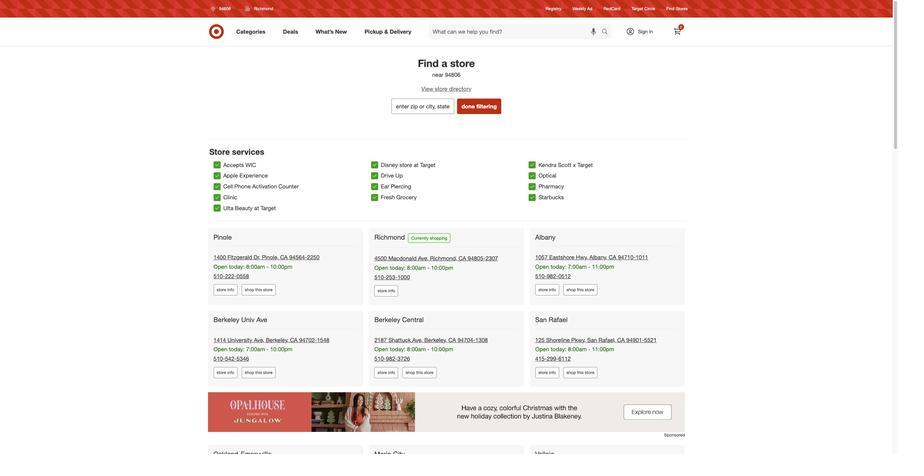 Task type: vqa. For each thing, say whether or not it's contained in the screenshot.


Task type: locate. For each thing, give the bounding box(es) containing it.
7:00am down hwy,
[[569, 263, 587, 270]]

Clinic checkbox
[[214, 194, 221, 201]]

find
[[667, 6, 675, 11], [418, 57, 439, 70]]

- inside "1057 eastshore hwy, albany, ca 94710-1011 open today: 7:00am - 11:00pm 510-982-0512"
[[589, 263, 591, 270]]

- for berkeley univ ave
[[267, 346, 269, 353]]

11:00pm inside 125 shoreline pkwy, san rafael, ca 94901-5521 open today: 8:00am - 11:00pm 415-299-6112
[[593, 346, 615, 353]]

berkeley up 2187
[[375, 316, 401, 324]]

- down 4500 macdonald ave, richmond, ca 94805-2307 link
[[428, 264, 430, 271]]

- down 1400 fitzgerald dr, pinole, ca 94564-2250 link
[[267, 263, 269, 270]]

7:00am up 5346
[[246, 346, 265, 353]]

0 horizontal spatial richmond
[[254, 6, 273, 11]]

store info link down 299-
[[536, 367, 560, 379]]

510-
[[214, 273, 225, 280], [536, 273, 547, 280], [375, 274, 386, 281], [214, 355, 225, 362], [375, 355, 386, 362]]

94806 down the a
[[445, 71, 461, 78]]

94901-
[[627, 337, 645, 344]]

Ear Piercing checkbox
[[371, 183, 378, 190]]

hwy,
[[576, 254, 588, 261]]

today: down university
[[229, 346, 245, 353]]

5346
[[237, 355, 249, 362]]

activation
[[252, 183, 277, 190]]

at for beauty
[[254, 205, 259, 212]]

510- down 4500
[[375, 274, 386, 281]]

Cell Phone Activation Counter checkbox
[[214, 183, 221, 190]]

sign
[[639, 28, 648, 34]]

125 shoreline pkwy, san rafael, ca 94901-5521 link
[[536, 337, 657, 344]]

store info link
[[214, 285, 238, 296], [536, 285, 560, 296], [375, 286, 399, 297], [214, 367, 238, 379], [375, 367, 399, 379], [536, 367, 560, 379]]

info down 222-
[[228, 287, 234, 293]]

1 vertical spatial find
[[418, 57, 439, 70]]

store info link down 510-982-0512 link
[[536, 285, 560, 296]]

today: down fitzgerald
[[229, 263, 245, 270]]

find inside find a store near 94806
[[418, 57, 439, 70]]

berkeley central link
[[375, 316, 425, 324]]

94806 inside dropdown button
[[219, 6, 231, 11]]

2 link
[[670, 24, 686, 39]]

982- for albany
[[547, 273, 559, 280]]

zip
[[411, 103, 418, 110]]

ave, right 'shattuck'
[[413, 337, 423, 344]]

shop this store button down '0512'
[[564, 285, 598, 296]]

shop this store for berkeley central
[[406, 370, 434, 375]]

ave, inside 1414 university ave, berkeley, ca 94702-1548 open today: 7:00am - 10:00pm 510-542-5346
[[254, 337, 265, 344]]

find left 'stores'
[[667, 6, 675, 11]]

1 vertical spatial 94806
[[445, 71, 461, 78]]

10:00pm for richmond
[[432, 264, 454, 271]]

at right beauty
[[254, 205, 259, 212]]

ulta
[[224, 205, 234, 212]]

ca for berkeley univ ave
[[290, 337, 298, 344]]

0 horizontal spatial berkeley,
[[266, 337, 289, 344]]

Apple Experience checkbox
[[214, 172, 221, 179]]

store services
[[209, 147, 265, 157]]

ca right pinole,
[[280, 254, 288, 261]]

shop this store down 5346
[[245, 370, 273, 375]]

1057 eastshore hwy, albany, ca 94710-1011 link
[[536, 254, 649, 261]]

510- inside 4500 macdonald ave, richmond, ca 94805-2307 open today: 8:00am - 10:00pm 510-253-1000
[[375, 274, 386, 281]]

store info link for richmond
[[375, 286, 399, 297]]

11:00pm
[[593, 263, 615, 270], [593, 346, 615, 353]]

circle
[[645, 6, 656, 11]]

10:00pm for berkeley univ ave
[[270, 346, 293, 353]]

done filtering button
[[457, 99, 502, 114]]

today: down "eastshore" on the right of the page
[[551, 263, 567, 270]]

this down 2187 shattuck ave, berkeley, ca 94704-1308 open today: 8:00am - 10:00pm 510-982-3726
[[417, 370, 423, 375]]

982- inside "1057 eastshore hwy, albany, ca 94710-1011 open today: 7:00am - 11:00pm 510-982-0512"
[[547, 273, 559, 280]]

- inside 1400 fitzgerald dr, pinole, ca 94564-2250 open today: 8:00am - 10:00pm 510-222-0558
[[267, 263, 269, 270]]

berkeley, for berkeley central
[[425, 337, 447, 344]]

1 vertical spatial 982-
[[386, 355, 398, 362]]

dr,
[[254, 254, 261, 261]]

0 vertical spatial san
[[536, 316, 547, 324]]

open down 1400
[[214, 263, 228, 270]]

10:00pm inside 1414 university ave, berkeley, ca 94702-1548 open today: 7:00am - 10:00pm 510-542-5346
[[270, 346, 293, 353]]

open for berkeley univ ave
[[214, 346, 228, 353]]

94806 button
[[207, 2, 238, 15]]

store info down 542-
[[217, 370, 234, 375]]

982- for berkeley central
[[386, 355, 398, 362]]

this down "1057 eastshore hwy, albany, ca 94710-1011 open today: 7:00am - 11:00pm 510-982-0512"
[[578, 287, 584, 293]]

ca inside 125 shoreline pkwy, san rafael, ca 94901-5521 open today: 8:00am - 11:00pm 415-299-6112
[[618, 337, 625, 344]]

info down 253-
[[389, 288, 395, 294]]

ear piercing
[[381, 183, 411, 190]]

Pharmacy checkbox
[[529, 183, 536, 190]]

222-
[[225, 273, 237, 280]]

today: inside "1057 eastshore hwy, albany, ca 94710-1011 open today: 7:00am - 11:00pm 510-982-0512"
[[551, 263, 567, 270]]

94806 left richmond dropdown button at the left
[[219, 6, 231, 11]]

510- for albany
[[536, 273, 547, 280]]

ca left "94702-"
[[290, 337, 298, 344]]

510- inside 1400 fitzgerald dr, pinole, ca 94564-2250 open today: 8:00am - 10:00pm 510-222-0558
[[214, 273, 225, 280]]

510- inside 1414 university ave, berkeley, ca 94702-1548 open today: 7:00am - 10:00pm 510-542-5346
[[214, 355, 225, 362]]

7:00am inside 1414 university ave, berkeley, ca 94702-1548 open today: 7:00am - 10:00pm 510-542-5346
[[246, 346, 265, 353]]

info down 542-
[[228, 370, 234, 375]]

shop this store
[[245, 287, 273, 293], [567, 287, 595, 293], [245, 370, 273, 375], [406, 370, 434, 375], [567, 370, 595, 375]]

this down 1414 university ave, berkeley, ca 94702-1548 open today: 7:00am - 10:00pm 510-542-5346
[[255, 370, 262, 375]]

advertisement region
[[208, 393, 686, 432]]

weekly
[[573, 6, 587, 11]]

shop this store button for pinole
[[242, 285, 276, 296]]

berkeley,
[[266, 337, 289, 344], [425, 337, 447, 344]]

berkeley for berkeley central
[[375, 316, 401, 324]]

open for berkeley central
[[375, 346, 389, 353]]

11:00pm down albany, at the bottom of page
[[593, 263, 615, 270]]

shop this store down 0558
[[245, 287, 273, 293]]

store info link for berkeley univ ave
[[214, 367, 238, 379]]

info down 510-982-0512 link
[[550, 287, 557, 293]]

ca inside 4500 macdonald ave, richmond, ca 94805-2307 open today: 8:00am - 10:00pm 510-253-1000
[[459, 255, 467, 262]]

ave, right university
[[254, 337, 265, 344]]

2250
[[307, 254, 320, 261]]

982- down 'shattuck'
[[386, 355, 398, 362]]

open for richmond
[[375, 264, 389, 271]]

pickup & delivery
[[365, 28, 412, 35]]

Drive Up checkbox
[[371, 172, 378, 179]]

berkeley up 1414
[[214, 316, 240, 324]]

- down 1414 university ave, berkeley, ca 94702-1548 link at the bottom
[[267, 346, 269, 353]]

94702-
[[299, 337, 317, 344]]

shop this store button
[[242, 285, 276, 296], [564, 285, 598, 296], [242, 367, 276, 379], [403, 367, 437, 379], [564, 367, 598, 379]]

2 berkeley from the left
[[375, 316, 401, 324]]

510- inside "1057 eastshore hwy, albany, ca 94710-1011 open today: 7:00am - 11:00pm 510-982-0512"
[[536, 273, 547, 280]]

san left rafael
[[536, 316, 547, 324]]

1 horizontal spatial berkeley
[[375, 316, 401, 324]]

store down 253-
[[378, 288, 387, 294]]

-
[[267, 263, 269, 270], [589, 263, 591, 270], [428, 264, 430, 271], [267, 346, 269, 353], [428, 346, 430, 353], [589, 346, 591, 353]]

8:00am up 3726
[[407, 346, 426, 353]]

8:00am inside 1400 fitzgerald dr, pinole, ca 94564-2250 open today: 8:00am - 10:00pm 510-222-0558
[[246, 263, 265, 270]]

categories link
[[231, 24, 274, 39]]

info for berkeley univ ave
[[228, 370, 234, 375]]

1 vertical spatial richmond
[[375, 233, 405, 241]]

open inside 2187 shattuck ave, berkeley, ca 94704-1308 open today: 8:00am - 10:00pm 510-982-3726
[[375, 346, 389, 353]]

ca left 94704-
[[449, 337, 456, 344]]

10:00pm
[[270, 263, 293, 270], [432, 264, 454, 271], [270, 346, 293, 353], [432, 346, 454, 353]]

- for pinole
[[267, 263, 269, 270]]

shop down '0512'
[[567, 287, 576, 293]]

counter
[[279, 183, 299, 190]]

piercing
[[391, 183, 411, 190]]

1 vertical spatial 7:00am
[[246, 346, 265, 353]]

ave, left richmond,
[[419, 255, 429, 262]]

today: inside 1400 fitzgerald dr, pinole, ca 94564-2250 open today: 8:00am - 10:00pm 510-222-0558
[[229, 263, 245, 270]]

ca for albany
[[609, 254, 617, 261]]

open up 415-
[[536, 346, 550, 353]]

2 berkeley, from the left
[[425, 337, 447, 344]]

0 vertical spatial 7:00am
[[569, 263, 587, 270]]

1 horizontal spatial find
[[667, 6, 675, 11]]

0 vertical spatial richmond
[[254, 6, 273, 11]]

store info down 253-
[[378, 288, 395, 294]]

1548
[[317, 337, 330, 344]]

ca left the 94805-
[[459, 255, 467, 262]]

x
[[573, 161, 576, 168]]

1 horizontal spatial richmond
[[375, 233, 405, 241]]

1 vertical spatial at
[[254, 205, 259, 212]]

0 vertical spatial 11:00pm
[[593, 263, 615, 270]]

pinole
[[214, 233, 232, 241]]

ave, for richmond
[[419, 255, 429, 262]]

5521
[[645, 337, 657, 344]]

today: for berkeley central
[[390, 346, 406, 353]]

store info down 510-982-3726 link
[[378, 370, 395, 375]]

125 shoreline pkwy, san rafael, ca 94901-5521 open today: 8:00am - 11:00pm 415-299-6112
[[536, 337, 657, 362]]

0 vertical spatial find
[[667, 6, 675, 11]]

shop down 0558
[[245, 287, 254, 293]]

1 11:00pm from the top
[[593, 263, 615, 270]]

store info link down 542-
[[214, 367, 238, 379]]

ca inside 1400 fitzgerald dr, pinole, ca 94564-2250 open today: 8:00am - 10:00pm 510-222-0558
[[280, 254, 288, 261]]

find for stores
[[667, 6, 675, 11]]

ca right rafael,
[[618, 337, 625, 344]]

0 vertical spatial 94806
[[219, 6, 231, 11]]

- inside 2187 shattuck ave, berkeley, ca 94704-1308 open today: 8:00am - 10:00pm 510-982-3726
[[428, 346, 430, 353]]

ca inside 2187 shattuck ave, berkeley, ca 94704-1308 open today: 8:00am - 10:00pm 510-982-3726
[[449, 337, 456, 344]]

this down 1400 fitzgerald dr, pinole, ca 94564-2250 open today: 8:00am - 10:00pm 510-222-0558
[[255, 287, 262, 293]]

What can we help you find? suggestions appear below search field
[[429, 24, 604, 39]]

shop down 6112
[[567, 370, 576, 375]]

berkeley univ ave link
[[214, 316, 269, 324]]

berkeley for berkeley univ ave
[[214, 316, 240, 324]]

scott
[[558, 161, 572, 168]]

8:00am inside 2187 shattuck ave, berkeley, ca 94704-1308 open today: 8:00am - 10:00pm 510-982-3726
[[407, 346, 426, 353]]

shop down 5346
[[245, 370, 254, 375]]

eastshore
[[550, 254, 575, 261]]

0 vertical spatial at
[[414, 161, 419, 168]]

store down 2187 shattuck ave, berkeley, ca 94704-1308 open today: 8:00am - 10:00pm 510-982-3726
[[424, 370, 434, 375]]

8:00am for pinole
[[246, 263, 265, 270]]

open down 1414
[[214, 346, 228, 353]]

&
[[385, 28, 389, 35]]

ave, inside 4500 macdonald ave, richmond, ca 94805-2307 open today: 8:00am - 10:00pm 510-253-1000
[[419, 255, 429, 262]]

richmond up 4500
[[375, 233, 405, 241]]

sponsored
[[665, 433, 686, 438]]

shopping
[[430, 236, 448, 241]]

shop this store down 3726
[[406, 370, 434, 375]]

- down the 125 shoreline pkwy, san rafael, ca 94901-5521 link
[[589, 346, 591, 353]]

0 horizontal spatial 7:00am
[[246, 346, 265, 353]]

ave, inside 2187 shattuck ave, berkeley, ca 94704-1308 open today: 8:00am - 10:00pm 510-982-3726
[[413, 337, 423, 344]]

richmond,
[[431, 255, 457, 262]]

san inside 125 shoreline pkwy, san rafael, ca 94901-5521 open today: 8:00am - 11:00pm 415-299-6112
[[588, 337, 598, 344]]

1 horizontal spatial 94806
[[445, 71, 461, 78]]

at for store
[[414, 161, 419, 168]]

ca inside 1414 university ave, berkeley, ca 94702-1548 open today: 7:00am - 10:00pm 510-542-5346
[[290, 337, 298, 344]]

ca for richmond
[[459, 255, 467, 262]]

berkeley univ ave
[[214, 316, 268, 324]]

this down 125 shoreline pkwy, san rafael, ca 94901-5521 open today: 8:00am - 11:00pm 415-299-6112
[[578, 370, 584, 375]]

beauty
[[235, 205, 253, 212]]

berkeley, inside 1414 university ave, berkeley, ca 94702-1548 open today: 7:00am - 10:00pm 510-542-5346
[[266, 337, 289, 344]]

open down 1057
[[536, 263, 550, 270]]

shop this store button down 0558
[[242, 285, 276, 296]]

510-982-3726 link
[[375, 355, 410, 362]]

10:00pm down 2187 shattuck ave, berkeley, ca 94704-1308 link
[[432, 346, 454, 353]]

- inside 4500 macdonald ave, richmond, ca 94805-2307 open today: 8:00am - 10:00pm 510-253-1000
[[428, 264, 430, 271]]

today: inside 2187 shattuck ave, berkeley, ca 94704-1308 open today: 8:00am - 10:00pm 510-982-3726
[[390, 346, 406, 353]]

2187 shattuck ave, berkeley, ca 94704-1308 link
[[375, 337, 488, 344]]

starbucks
[[539, 194, 564, 201]]

shop for san rafael
[[567, 370, 576, 375]]

7:00am for albany
[[569, 263, 587, 270]]

richmond up categories link
[[254, 6, 273, 11]]

shop this store button down 6112
[[564, 367, 598, 379]]

10:00pm down 1414 university ave, berkeley, ca 94702-1548 link at the bottom
[[270, 346, 293, 353]]

1 horizontal spatial san
[[588, 337, 598, 344]]

today: inside 4500 macdonald ave, richmond, ca 94805-2307 open today: 8:00am - 10:00pm 510-253-1000
[[390, 264, 406, 271]]

0 horizontal spatial at
[[254, 205, 259, 212]]

san right the pkwy,
[[588, 337, 598, 344]]

info down 510-982-3726 link
[[389, 370, 395, 375]]

1 horizontal spatial berkeley,
[[425, 337, 447, 344]]

experience
[[240, 172, 268, 179]]

1 vertical spatial san
[[588, 337, 598, 344]]

ca inside "1057 eastshore hwy, albany, ca 94710-1011 open today: 7:00am - 11:00pm 510-982-0512"
[[609, 254, 617, 261]]

510- down 1057
[[536, 273, 547, 280]]

berkeley, left 94704-
[[425, 337, 447, 344]]

ca right albany, at the bottom of page
[[609, 254, 617, 261]]

1 berkeley, from the left
[[266, 337, 289, 344]]

Fresh Grocery checkbox
[[371, 194, 378, 201]]

store info for richmond
[[378, 288, 395, 294]]

0 horizontal spatial san
[[536, 316, 547, 324]]

registry link
[[546, 6, 562, 12]]

7:00am for berkeley univ ave
[[246, 346, 265, 353]]

982- down "eastshore" on the right of the page
[[547, 273, 559, 280]]

Ulta Beauty at Target checkbox
[[214, 205, 221, 212]]

shop this store button down 5346
[[242, 367, 276, 379]]

open down 2187
[[375, 346, 389, 353]]

shop this store down 6112
[[567, 370, 595, 375]]

1011
[[636, 254, 649, 261]]

at right disney
[[414, 161, 419, 168]]

0 horizontal spatial find
[[418, 57, 439, 70]]

drive
[[381, 172, 394, 179]]

- inside 1414 university ave, berkeley, ca 94702-1548 open today: 7:00am - 10:00pm 510-542-5346
[[267, 346, 269, 353]]

open inside 125 shoreline pkwy, san rafael, ca 94901-5521 open today: 8:00am - 11:00pm 415-299-6112
[[536, 346, 550, 353]]

982- inside 2187 shattuck ave, berkeley, ca 94704-1308 open today: 8:00am - 10:00pm 510-982-3726
[[386, 355, 398, 362]]

today: down shoreline
[[551, 346, 567, 353]]

shop this store down '0512'
[[567, 287, 595, 293]]

0 horizontal spatial 94806
[[219, 6, 231, 11]]

store up up
[[400, 161, 413, 168]]

pkwy,
[[572, 337, 586, 344]]

store info link down 510-982-3726 link
[[375, 367, 399, 379]]

open inside 1414 university ave, berkeley, ca 94702-1548 open today: 7:00am - 10:00pm 510-542-5346
[[214, 346, 228, 353]]

1057 eastshore hwy, albany, ca 94710-1011 open today: 7:00am - 11:00pm 510-982-0512
[[536, 254, 649, 280]]

10:00pm down pinole,
[[270, 263, 293, 270]]

7:00am inside "1057 eastshore hwy, albany, ca 94710-1011 open today: 7:00am - 11:00pm 510-982-0512"
[[569, 263, 587, 270]]

open inside 1400 fitzgerald dr, pinole, ca 94564-2250 open today: 8:00am - 10:00pm 510-222-0558
[[214, 263, 228, 270]]

7:00am
[[569, 263, 587, 270], [246, 346, 265, 353]]

2 11:00pm from the top
[[593, 346, 615, 353]]

rafael,
[[599, 337, 616, 344]]

shop this store button down 3726
[[403, 367, 437, 379]]

1414 university ave, berkeley, ca 94702-1548 open today: 7:00am - 10:00pm 510-542-5346
[[214, 337, 330, 362]]

store info
[[217, 287, 234, 293], [539, 287, 557, 293], [378, 288, 395, 294], [217, 370, 234, 375], [378, 370, 395, 375], [539, 370, 557, 375]]

510- down 1414
[[214, 355, 225, 362]]

store right the a
[[451, 57, 475, 70]]

berkeley, down ave
[[266, 337, 289, 344]]

weekly ad link
[[573, 6, 593, 12]]

store info down 299-
[[539, 370, 557, 375]]

6112
[[559, 355, 571, 362]]

1 horizontal spatial 7:00am
[[569, 263, 587, 270]]

0 horizontal spatial 982-
[[386, 355, 398, 362]]

10:00pm inside 2187 shattuck ave, berkeley, ca 94704-1308 open today: 8:00am - 10:00pm 510-982-3726
[[432, 346, 454, 353]]

- for richmond
[[428, 264, 430, 271]]

find up near
[[418, 57, 439, 70]]

open inside 4500 macdonald ave, richmond, ca 94805-2307 open today: 8:00am - 10:00pm 510-253-1000
[[375, 264, 389, 271]]

store info for albany
[[539, 287, 557, 293]]

510-222-0558 link
[[214, 273, 249, 280]]

store info link for san rafael
[[536, 367, 560, 379]]

shop down 3726
[[406, 370, 415, 375]]

open down 4500
[[375, 264, 389, 271]]

4500 macdonald ave, richmond, ca 94805-2307 link
[[375, 255, 498, 262]]

store down 510-982-0512 link
[[539, 287, 548, 293]]

store down 222-
[[217, 287, 226, 293]]

1 berkeley from the left
[[214, 316, 240, 324]]

8:00am down the pkwy,
[[569, 346, 587, 353]]

info down 299-
[[550, 370, 557, 375]]

berkeley, inside 2187 shattuck ave, berkeley, ca 94704-1308 open today: 8:00am - 10:00pm 510-982-3726
[[425, 337, 447, 344]]

Kendra Scott x Target checkbox
[[529, 162, 536, 169]]

target for ulta beauty at target
[[261, 205, 276, 212]]

ca
[[280, 254, 288, 261], [609, 254, 617, 261], [459, 255, 467, 262], [290, 337, 298, 344], [449, 337, 456, 344], [618, 337, 625, 344]]

10:00pm inside 4500 macdonald ave, richmond, ca 94805-2307 open today: 8:00am - 10:00pm 510-253-1000
[[432, 264, 454, 271]]

0 horizontal spatial berkeley
[[214, 316, 240, 324]]

1 horizontal spatial 982-
[[547, 273, 559, 280]]

open inside "1057 eastshore hwy, albany, ca 94710-1011 open today: 7:00am - 11:00pm 510-982-0512"
[[536, 263, 550, 270]]

ca for pinole
[[280, 254, 288, 261]]

10:00pm inside 1400 fitzgerald dr, pinole, ca 94564-2250 open today: 8:00am - 10:00pm 510-222-0558
[[270, 263, 293, 270]]

94704-
[[458, 337, 476, 344]]

510- down 2187
[[375, 355, 386, 362]]

find inside find stores link
[[667, 6, 675, 11]]

8:00am inside 4500 macdonald ave, richmond, ca 94805-2307 open today: 8:00am - 10:00pm 510-253-1000
[[407, 264, 426, 271]]

berkeley
[[214, 316, 240, 324], [375, 316, 401, 324]]

this for pinole
[[255, 287, 262, 293]]

today: inside 1414 university ave, berkeley, ca 94702-1548 open today: 7:00am - 10:00pm 510-542-5346
[[229, 346, 245, 353]]

510- inside 2187 shattuck ave, berkeley, ca 94704-1308 open today: 8:00am - 10:00pm 510-982-3726
[[375, 355, 386, 362]]

richmond
[[254, 6, 273, 11], [375, 233, 405, 241]]

store info for pinole
[[217, 287, 234, 293]]

510- for richmond
[[375, 274, 386, 281]]

10:00pm down richmond,
[[432, 264, 454, 271]]

currently
[[412, 236, 429, 241]]

info for berkeley central
[[389, 370, 395, 375]]

1 horizontal spatial at
[[414, 161, 419, 168]]

0 vertical spatial 982-
[[547, 273, 559, 280]]

1 vertical spatial 11:00pm
[[593, 346, 615, 353]]

8:00am down dr,
[[246, 263, 265, 270]]

fitzgerald
[[228, 254, 252, 261]]



Task type: describe. For each thing, give the bounding box(es) containing it.
125
[[536, 337, 545, 344]]

univ
[[241, 316, 255, 324]]

ca for berkeley central
[[449, 337, 456, 344]]

94806 inside find a store near 94806
[[445, 71, 461, 78]]

253-
[[386, 274, 398, 281]]

shop this store button for berkeley univ ave
[[242, 367, 276, 379]]

redcard
[[604, 6, 621, 11]]

what's new
[[316, 28, 347, 35]]

8:00am for richmond
[[407, 264, 426, 271]]

san rafael link
[[536, 316, 569, 324]]

shop for albany
[[567, 287, 576, 293]]

redcard link
[[604, 6, 621, 12]]

store services group
[[214, 160, 687, 214]]

pickup & delivery link
[[359, 24, 421, 39]]

store info link for berkeley central
[[375, 367, 399, 379]]

510- for pinole
[[214, 273, 225, 280]]

store down "1057 eastshore hwy, albany, ca 94710-1011 open today: 7:00am - 11:00pm 510-982-0512"
[[585, 287, 595, 293]]

store info for berkeley central
[[378, 370, 395, 375]]

cell phone activation counter
[[224, 183, 299, 190]]

find stores link
[[667, 6, 688, 12]]

albany
[[536, 233, 556, 241]]

phone
[[235, 183, 251, 190]]

info for san rafael
[[550, 370, 557, 375]]

this for san rafael
[[578, 370, 584, 375]]

shop this store for san rafael
[[567, 370, 595, 375]]

ave
[[257, 316, 268, 324]]

richmond inside richmond dropdown button
[[254, 6, 273, 11]]

this for berkeley univ ave
[[255, 370, 262, 375]]

today: inside 125 shoreline pkwy, san rafael, ca 94901-5521 open today: 8:00am - 11:00pm 415-299-6112
[[551, 346, 567, 353]]

8:00am inside 125 shoreline pkwy, san rafael, ca 94901-5521 open today: 8:00am - 11:00pm 415-299-6112
[[569, 346, 587, 353]]

this for berkeley central
[[417, 370, 423, 375]]

415-299-6112 link
[[536, 355, 571, 362]]

store info link for albany
[[536, 285, 560, 296]]

store right view on the top of the page
[[435, 85, 448, 92]]

today: for richmond
[[390, 264, 406, 271]]

find stores
[[667, 6, 688, 11]]

10:00pm for pinole
[[270, 263, 293, 270]]

accepts
[[224, 161, 244, 168]]

shop this store for pinole
[[245, 287, 273, 293]]

Starbucks checkbox
[[529, 194, 536, 201]]

94564-
[[290, 254, 307, 261]]

rafael
[[549, 316, 568, 324]]

weekly ad
[[573, 6, 593, 11]]

state
[[438, 103, 450, 110]]

in
[[650, 28, 654, 34]]

fresh grocery
[[381, 194, 417, 201]]

services
[[232, 147, 265, 157]]

store info for berkeley univ ave
[[217, 370, 234, 375]]

510- for berkeley univ ave
[[214, 355, 225, 362]]

3726
[[398, 355, 410, 362]]

- inside 125 shoreline pkwy, san rafael, ca 94901-5521 open today: 8:00am - 11:00pm 415-299-6112
[[589, 346, 591, 353]]

11:00pm inside "1057 eastshore hwy, albany, ca 94710-1011 open today: 7:00am - 11:00pm 510-982-0512"
[[593, 263, 615, 270]]

1400
[[214, 254, 226, 261]]

- for albany
[[589, 263, 591, 270]]

apple
[[224, 172, 238, 179]]

1414
[[214, 337, 226, 344]]

pickup
[[365, 28, 383, 35]]

shop this store button for berkeley central
[[403, 367, 437, 379]]

8:00am for berkeley central
[[407, 346, 426, 353]]

clinic
[[224, 194, 237, 201]]

directory
[[449, 85, 472, 92]]

kendra
[[539, 161, 557, 168]]

find for a
[[418, 57, 439, 70]]

open for pinole
[[214, 263, 228, 270]]

1308
[[476, 337, 488, 344]]

shattuck
[[389, 337, 411, 344]]

1414 university ave, berkeley, ca 94702-1548 link
[[214, 337, 330, 344]]

2187
[[375, 337, 387, 344]]

2
[[681, 25, 683, 29]]

510- for berkeley central
[[375, 355, 386, 362]]

sign in
[[639, 28, 654, 34]]

2187 shattuck ave, berkeley, ca 94704-1308 open today: 8:00am - 10:00pm 510-982-3726
[[375, 337, 488, 362]]

ave, for berkeley univ ave
[[254, 337, 265, 344]]

store info link for pinole
[[214, 285, 238, 296]]

today: for albany
[[551, 263, 567, 270]]

new
[[335, 28, 347, 35]]

pinole link
[[214, 233, 233, 241]]

stores
[[676, 6, 688, 11]]

kendra scott x target
[[539, 161, 593, 168]]

shop for pinole
[[245, 287, 254, 293]]

Optical checkbox
[[529, 172, 536, 179]]

view store directory link
[[201, 85, 693, 93]]

Accepts WIC checkbox
[[214, 162, 221, 169]]

central
[[403, 316, 424, 324]]

542-
[[225, 355, 237, 362]]

delivery
[[390, 28, 412, 35]]

today: for berkeley univ ave
[[229, 346, 245, 353]]

store down 125 shoreline pkwy, san rafael, ca 94901-5521 open today: 8:00am - 11:00pm 415-299-6112
[[585, 370, 595, 375]]

enter zip or city, state
[[396, 103, 450, 110]]

deals
[[283, 28, 298, 35]]

disney store at target
[[381, 161, 436, 168]]

store down 1414 university ave, berkeley, ca 94702-1548 open today: 7:00am - 10:00pm 510-542-5346
[[263, 370, 273, 375]]

this for albany
[[578, 287, 584, 293]]

pharmacy
[[539, 183, 564, 190]]

up
[[396, 172, 403, 179]]

1000
[[398, 274, 410, 281]]

san inside san rafael link
[[536, 316, 547, 324]]

store down 542-
[[217, 370, 226, 375]]

search button
[[599, 24, 616, 41]]

shop for berkeley central
[[406, 370, 415, 375]]

target circle
[[632, 6, 656, 11]]

10:00pm for berkeley central
[[432, 346, 454, 353]]

albany,
[[590, 254, 608, 261]]

info for pinole
[[228, 287, 234, 293]]

berkeley central
[[375, 316, 424, 324]]

info for richmond
[[389, 288, 395, 294]]

Disney store at Target checkbox
[[371, 162, 378, 169]]

today: for pinole
[[229, 263, 245, 270]]

store inside group
[[400, 161, 413, 168]]

ear
[[381, 183, 390, 190]]

store down 415-
[[539, 370, 548, 375]]

- for berkeley central
[[428, 346, 430, 353]]

or
[[420, 103, 425, 110]]

info for albany
[[550, 287, 557, 293]]

store down 510-982-3726 link
[[378, 370, 387, 375]]

4500
[[375, 255, 387, 262]]

berkeley, for berkeley univ ave
[[266, 337, 289, 344]]

1400 fitzgerald dr, pinole, ca 94564-2250 open today: 8:00am - 10:00pm 510-222-0558
[[214, 254, 320, 280]]

what's
[[316, 28, 334, 35]]

94710-
[[618, 254, 636, 261]]

registry
[[546, 6, 562, 11]]

enter
[[396, 103, 409, 110]]

albany link
[[536, 233, 557, 241]]

a
[[442, 57, 448, 70]]

store info for san rafael
[[539, 370, 557, 375]]

ave, for berkeley central
[[413, 337, 423, 344]]

richmond button
[[241, 2, 278, 15]]

0512
[[559, 273, 571, 280]]

sign in link
[[621, 24, 665, 39]]

open for albany
[[536, 263, 550, 270]]

store inside find a store near 94806
[[451, 57, 475, 70]]

target for disney store at target
[[420, 161, 436, 168]]

shop this store button for san rafael
[[564, 367, 598, 379]]

shop for berkeley univ ave
[[245, 370, 254, 375]]

apple experience
[[224, 172, 268, 179]]

target for kendra scott x target
[[578, 161, 593, 168]]

shop this store for berkeley univ ave
[[245, 370, 273, 375]]

store down 1400 fitzgerald dr, pinole, ca 94564-2250 open today: 8:00am - 10:00pm 510-222-0558
[[263, 287, 273, 293]]

shop this store button for albany
[[564, 285, 598, 296]]

shop this store for albany
[[567, 287, 595, 293]]

filtering
[[477, 103, 497, 110]]



